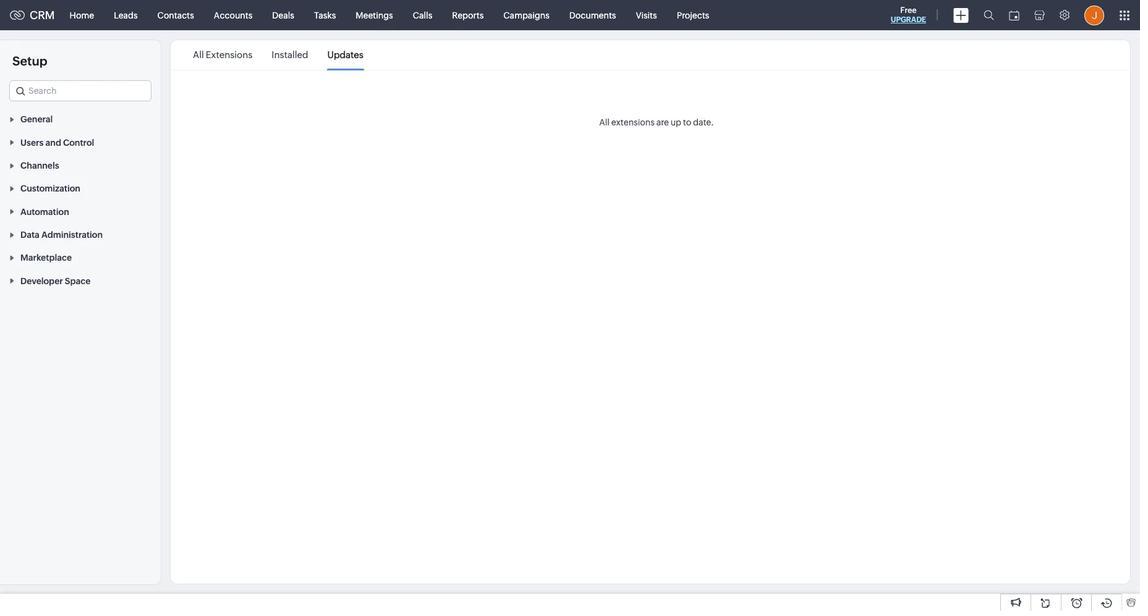 Task type: vqa. For each thing, say whether or not it's contained in the screenshot.
the data administration
yes



Task type: describe. For each thing, give the bounding box(es) containing it.
to
[[683, 117, 692, 127]]

campaigns
[[504, 10, 550, 20]]

visits link
[[626, 0, 667, 30]]

projects link
[[667, 0, 719, 30]]

meetings
[[356, 10, 393, 20]]

upgrade
[[891, 15, 926, 24]]

accounts
[[214, 10, 253, 20]]

create menu element
[[946, 0, 976, 30]]

leads link
[[104, 0, 148, 30]]

crm link
[[10, 9, 55, 22]]

installed
[[272, 49, 308, 60]]

accounts link
[[204, 0, 262, 30]]

reports link
[[442, 0, 494, 30]]

all extensions
[[193, 49, 253, 60]]

profile image
[[1085, 5, 1104, 25]]

data administration button
[[0, 223, 161, 246]]

users and control button
[[0, 131, 161, 154]]

calls link
[[403, 0, 442, 30]]

date.
[[693, 117, 714, 127]]

developer
[[20, 276, 63, 286]]

Search text field
[[10, 81, 151, 101]]

and
[[45, 138, 61, 148]]

documents link
[[560, 0, 626, 30]]

projects
[[677, 10, 709, 20]]

installed link
[[272, 41, 308, 69]]

extensions
[[611, 117, 655, 127]]

data administration
[[20, 230, 103, 240]]

contacts link
[[148, 0, 204, 30]]

updates link
[[327, 41, 364, 69]]

tasks
[[314, 10, 336, 20]]

profile element
[[1077, 0, 1112, 30]]

data
[[20, 230, 40, 240]]

channels
[[20, 161, 59, 171]]

leads
[[114, 10, 138, 20]]

deals
[[272, 10, 294, 20]]

marketplace
[[20, 253, 72, 263]]

free
[[901, 6, 917, 15]]

setup
[[12, 54, 47, 68]]

developer space button
[[0, 269, 161, 292]]

are
[[657, 117, 669, 127]]

space
[[65, 276, 91, 286]]



Task type: locate. For each thing, give the bounding box(es) containing it.
calendar image
[[1009, 10, 1020, 20]]

tasks link
[[304, 0, 346, 30]]

visits
[[636, 10, 657, 20]]

all for all extensions are up to date.
[[599, 117, 610, 127]]

deals link
[[262, 0, 304, 30]]

0 horizontal spatial all
[[193, 49, 204, 60]]

0 vertical spatial all
[[193, 49, 204, 60]]

developer space
[[20, 276, 91, 286]]

contacts
[[157, 10, 194, 20]]

automation button
[[0, 200, 161, 223]]

general
[[20, 115, 53, 125]]

meetings link
[[346, 0, 403, 30]]

search element
[[976, 0, 1002, 30]]

administration
[[41, 230, 103, 240]]

extensions
[[206, 49, 253, 60]]

all
[[193, 49, 204, 60], [599, 117, 610, 127]]

customization button
[[0, 177, 161, 200]]

documents
[[569, 10, 616, 20]]

automation
[[20, 207, 69, 217]]

search image
[[984, 10, 994, 20]]

users and control
[[20, 138, 94, 148]]

marketplace button
[[0, 246, 161, 269]]

control
[[63, 138, 94, 148]]

home link
[[60, 0, 104, 30]]

all extensions link
[[193, 41, 253, 69]]

1 vertical spatial all
[[599, 117, 610, 127]]

home
[[70, 10, 94, 20]]

all extensions are up to date.
[[599, 117, 714, 127]]

create menu image
[[954, 8, 969, 23]]

free upgrade
[[891, 6, 926, 24]]

all for all extensions
[[193, 49, 204, 60]]

channels button
[[0, 154, 161, 177]]

calls
[[413, 10, 432, 20]]

crm
[[30, 9, 55, 22]]

campaigns link
[[494, 0, 560, 30]]

updates
[[327, 49, 364, 60]]

customization
[[20, 184, 80, 194]]

users
[[20, 138, 44, 148]]

1 horizontal spatial all
[[599, 117, 610, 127]]

reports
[[452, 10, 484, 20]]

up
[[671, 117, 681, 127]]

general button
[[0, 108, 161, 131]]

None field
[[9, 80, 152, 101]]



